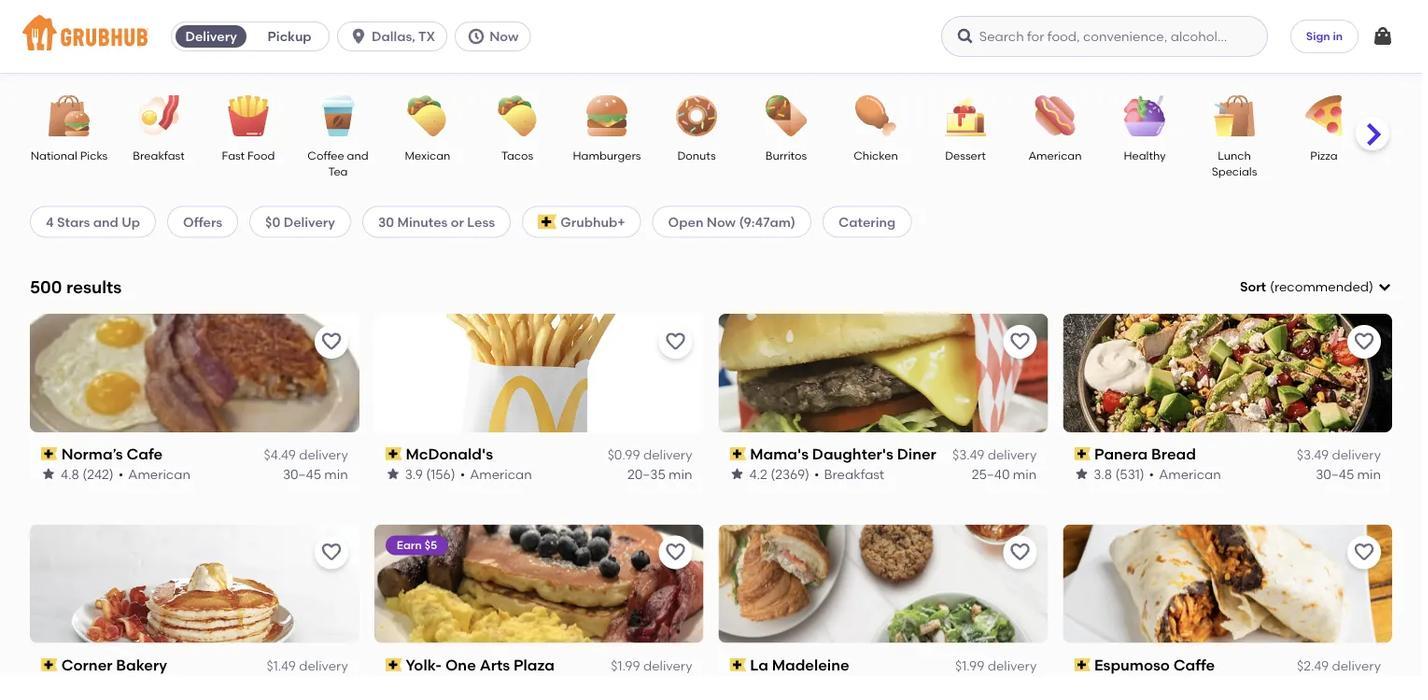 Task type: vqa. For each thing, say whether or not it's contained in the screenshot.
more
no



Task type: describe. For each thing, give the bounding box(es) containing it.
20–35
[[628, 466, 666, 482]]

hamburgers image
[[574, 95, 640, 136]]

subscription pass image for espumoso caffe
[[1074, 658, 1091, 672]]

now inside button
[[490, 28, 519, 44]]

fast
[[222, 149, 245, 162]]

pickup
[[268, 28, 312, 44]]

espumoso caffe
[[1095, 656, 1215, 674]]

1 vertical spatial and
[[93, 214, 118, 230]]

delivery for mama's daughter's diner
[[988, 447, 1037, 463]]

delivery for panera bread
[[1332, 447, 1381, 463]]

• american for norma's cafe
[[118, 466, 190, 482]]

min for mama's
[[1013, 466, 1037, 482]]

national
[[31, 149, 77, 162]]

tacos
[[501, 149, 533, 162]]

4.8 (242)
[[61, 466, 114, 482]]

coffee and tea image
[[305, 95, 371, 136]]

mcdonald's logo image
[[374, 314, 704, 432]]

fast food
[[222, 149, 275, 162]]

subscription pass image for corner bakery
[[41, 658, 58, 672]]

svg image inside "now" button
[[467, 27, 486, 46]]

corner
[[61, 656, 113, 674]]

$0.99
[[608, 447, 640, 463]]

subscription pass image for panera bread
[[1074, 447, 1091, 461]]

sign in button
[[1291, 20, 1359, 53]]

delivery for la madeleine
[[988, 658, 1037, 674]]

norma's
[[61, 445, 123, 463]]

(156)
[[426, 466, 455, 482]]

plaza
[[514, 656, 555, 674]]

fast food image
[[216, 95, 281, 136]]

american for norma's cafe
[[128, 466, 190, 482]]

$1.99 for yolk- one arts plaza
[[611, 658, 640, 674]]

svg image up dessert image
[[956, 27, 975, 46]]

american for mcdonald's
[[470, 466, 532, 482]]

hamburgers
[[573, 149, 641, 162]]

(9:47am)
[[739, 214, 796, 230]]

burritos
[[766, 149, 807, 162]]

25–40 min
[[972, 466, 1037, 482]]

svg image
[[1372, 25, 1394, 48]]

$1.99 for la madeleine
[[955, 658, 985, 674]]

sort
[[1240, 279, 1267, 295]]

• breakfast
[[814, 466, 885, 482]]

$2.49
[[1297, 658, 1329, 674]]

one
[[445, 656, 476, 674]]

and inside coffee and tea
[[347, 149, 369, 162]]

subscription pass image for la madeleine
[[730, 658, 746, 672]]

subscription pass image for norma's cafe
[[41, 447, 58, 461]]

tacos image
[[485, 95, 550, 136]]

sort ( recommended )
[[1240, 279, 1374, 295]]

dessert
[[945, 149, 986, 162]]

dallas,
[[372, 28, 416, 44]]

panera bread logo image
[[1063, 314, 1393, 432]]

open now (9:47am)
[[668, 214, 796, 230]]

$3.49 delivery for mama's daughter's diner
[[953, 447, 1037, 463]]

main navigation navigation
[[0, 0, 1422, 73]]

corner bakery logo image
[[30, 525, 359, 643]]

picks
[[80, 149, 108, 162]]

dallas, tx button
[[337, 21, 455, 51]]

3.8
[[1094, 466, 1113, 482]]

delivery for norma's cafe
[[299, 447, 348, 463]]

diner
[[897, 445, 937, 463]]

$5
[[425, 539, 437, 552]]

delivery for espumoso caffe
[[1332, 658, 1381, 674]]

min for panera
[[1358, 466, 1381, 482]]

$0
[[265, 214, 280, 230]]

3.8 (531)
[[1094, 466, 1145, 482]]

panera bread
[[1095, 445, 1196, 463]]

tx
[[418, 28, 435, 44]]

mexican
[[405, 149, 451, 162]]

recommended
[[1275, 279, 1369, 295]]

dallas, tx
[[372, 28, 435, 44]]

delivery button
[[172, 21, 250, 51]]

$1.49 delivery
[[267, 658, 348, 674]]

less
[[467, 214, 495, 230]]

american for panera bread
[[1159, 466, 1221, 482]]

save this restaurant button for panera bread logo
[[1348, 325, 1381, 358]]

30–45 for panera bread
[[1316, 466, 1355, 482]]

in
[[1333, 29, 1343, 43]]

(
[[1270, 279, 1275, 295]]

pizza image
[[1292, 95, 1357, 136]]

norma's cafe logo image
[[30, 314, 359, 432]]

madeleine
[[772, 656, 850, 674]]

save this restaurant button for la madeleine logo
[[1003, 536, 1037, 569]]

30–45 min for panera bread
[[1316, 466, 1381, 482]]

500 results
[[30, 277, 122, 297]]

• for mcdonald's
[[460, 466, 465, 482]]

(242)
[[82, 466, 114, 482]]

now button
[[455, 21, 538, 51]]

1 vertical spatial breakfast
[[824, 466, 885, 482]]

500
[[30, 277, 62, 297]]

burritos image
[[754, 95, 819, 136]]

donuts
[[678, 149, 716, 162]]

espumoso
[[1095, 656, 1170, 674]]

)
[[1369, 279, 1374, 295]]

open
[[668, 214, 704, 230]]

$4.49
[[264, 447, 296, 463]]

$1.99 delivery for la madeleine
[[955, 658, 1037, 674]]

2 min from the left
[[669, 466, 693, 482]]

cafe
[[126, 445, 163, 463]]

bakery
[[116, 656, 167, 674]]

save this restaurant button for corner bakery logo
[[315, 536, 348, 569]]

offers
[[183, 214, 222, 230]]

healthy
[[1124, 149, 1166, 162]]

save this restaurant image for la madeleine logo
[[1009, 541, 1031, 564]]

0 horizontal spatial breakfast
[[133, 149, 185, 162]]

save this restaurant button for espumoso caffe logo
[[1348, 536, 1381, 569]]

3.9
[[405, 466, 423, 482]]

american down "american" "image"
[[1029, 149, 1082, 162]]

grubhub plus flag logo image
[[538, 214, 557, 229]]

coffee
[[308, 149, 344, 162]]

$1.99 delivery for yolk- one arts plaza
[[611, 658, 693, 674]]

coffee and tea
[[308, 149, 369, 178]]

subscription pass image for mcdonald's
[[386, 447, 402, 461]]

3.9 (156)
[[405, 466, 455, 482]]

espumoso caffe logo image
[[1063, 525, 1393, 643]]

daughter's
[[812, 445, 894, 463]]

• for mama's daughter's diner
[[814, 466, 820, 482]]

star icon image for mcdonald's
[[386, 467, 400, 482]]

(2369)
[[771, 466, 810, 482]]

results
[[66, 277, 122, 297]]

donuts image
[[664, 95, 729, 136]]

star icon image for norma's cafe
[[41, 467, 56, 482]]

$1.49
[[267, 658, 296, 674]]

food
[[248, 149, 275, 162]]

mexican image
[[395, 95, 460, 136]]



Task type: locate. For each thing, give the bounding box(es) containing it.
20–35 min
[[628, 466, 693, 482]]

2 • from the left
[[460, 466, 465, 482]]

mama's daughter's diner
[[750, 445, 937, 463]]

breakfast down daughter's
[[824, 466, 885, 482]]

0 horizontal spatial subscription pass image
[[41, 447, 58, 461]]

subscription pass image left yolk-
[[386, 658, 402, 672]]

$3.49 for panera bread
[[1297, 447, 1329, 463]]

1 horizontal spatial subscription pass image
[[386, 447, 402, 461]]

4.2
[[750, 466, 768, 482]]

$1.99
[[611, 658, 640, 674], [955, 658, 985, 674]]

0 vertical spatial breakfast
[[133, 149, 185, 162]]

$4.49 delivery
[[264, 447, 348, 463]]

svg image
[[349, 27, 368, 46], [467, 27, 486, 46], [956, 27, 975, 46], [1378, 279, 1393, 294]]

1 star icon image from the left
[[41, 467, 56, 482]]

star icon image left 4.2
[[730, 467, 745, 482]]

subscription pass image for yolk- one arts plaza
[[386, 658, 402, 672]]

svg image right tx
[[467, 27, 486, 46]]

• for panera bread
[[1149, 466, 1155, 482]]

2 • american from the left
[[460, 466, 532, 482]]

• down panera bread
[[1149, 466, 1155, 482]]

subscription pass image left espumoso
[[1074, 658, 1091, 672]]

american down the mcdonald's
[[470, 466, 532, 482]]

1 horizontal spatial $1.99 delivery
[[955, 658, 1037, 674]]

$3.49 for mama's daughter's diner
[[953, 447, 985, 463]]

30
[[378, 214, 394, 230]]

save this restaurant image for norma's cafe
[[320, 330, 343, 353]]

pickup button
[[250, 21, 329, 51]]

caffe
[[1174, 656, 1215, 674]]

4
[[46, 214, 54, 230]]

1 horizontal spatial now
[[707, 214, 736, 230]]

• american down bread
[[1149, 466, 1221, 482]]

svg image inside dallas, tx button
[[349, 27, 368, 46]]

yolk- one arts plaza
[[406, 656, 555, 674]]

3 star icon image from the left
[[730, 467, 745, 482]]

and up tea
[[347, 149, 369, 162]]

breakfast image
[[126, 95, 191, 136]]

3 • from the left
[[814, 466, 820, 482]]

now
[[490, 28, 519, 44], [707, 214, 736, 230]]

1 vertical spatial delivery
[[284, 214, 335, 230]]

corner bakery
[[61, 656, 167, 674]]

1 horizontal spatial $3.49
[[1297, 447, 1329, 463]]

1 min from the left
[[324, 466, 348, 482]]

up
[[122, 214, 140, 230]]

save this restaurant button for mama's daughter's diner logo
[[1003, 325, 1037, 358]]

save this restaurant button
[[315, 325, 348, 358], [659, 325, 693, 358], [1003, 325, 1037, 358], [1348, 325, 1381, 358], [315, 536, 348, 569], [659, 536, 693, 569], [1003, 536, 1037, 569], [1348, 536, 1381, 569]]

1 • american from the left
[[118, 466, 190, 482]]

1 horizontal spatial delivery
[[284, 214, 335, 230]]

chicken
[[854, 149, 898, 162]]

• american down the mcdonald's
[[460, 466, 532, 482]]

american image
[[1023, 95, 1088, 136]]

lunch
[[1218, 149, 1251, 162]]

delivery left the pickup 'button'
[[185, 28, 237, 44]]

and left up
[[93, 214, 118, 230]]

svg image right )
[[1378, 279, 1393, 294]]

0 vertical spatial now
[[490, 28, 519, 44]]

star icon image for panera bread
[[1074, 467, 1089, 482]]

0 horizontal spatial $3.49
[[953, 447, 985, 463]]

4 min from the left
[[1358, 466, 1381, 482]]

subscription pass image left la
[[730, 658, 746, 672]]

star icon image
[[41, 467, 56, 482], [386, 467, 400, 482], [730, 467, 745, 482], [1074, 467, 1089, 482]]

subscription pass image
[[730, 447, 746, 461], [1074, 447, 1091, 461], [41, 658, 58, 672], [386, 658, 402, 672], [1074, 658, 1091, 672]]

4 stars and up
[[46, 214, 140, 230]]

None field
[[1240, 277, 1393, 296]]

breakfast
[[133, 149, 185, 162], [824, 466, 885, 482]]

subscription pass image for mama's daughter's diner
[[730, 447, 746, 461]]

save this restaurant image
[[1009, 330, 1031, 353], [1353, 330, 1376, 353], [320, 541, 343, 564], [665, 541, 687, 564], [1009, 541, 1031, 564]]

and
[[347, 149, 369, 162], [93, 214, 118, 230]]

1 horizontal spatial • american
[[460, 466, 532, 482]]

min
[[324, 466, 348, 482], [669, 466, 693, 482], [1013, 466, 1037, 482], [1358, 466, 1381, 482]]

Search for food, convenience, alcohol... search field
[[941, 16, 1268, 57]]

yolk- one arts plaza logo image
[[374, 525, 704, 643]]

save this restaurant button for mcdonald's logo
[[659, 325, 693, 358]]

• american
[[118, 466, 190, 482], [460, 466, 532, 482], [1149, 466, 1221, 482]]

save this restaurant image for mama's daughter's diner logo
[[1009, 330, 1031, 353]]

30–45 min
[[283, 466, 348, 482], [1316, 466, 1381, 482]]

save this restaurant button for norma's cafe logo
[[315, 325, 348, 358]]

specials
[[1212, 165, 1258, 178]]

(531)
[[1116, 466, 1145, 482]]

1 horizontal spatial 30–45
[[1316, 466, 1355, 482]]

• right "(2369)"
[[814, 466, 820, 482]]

4 star icon image from the left
[[1074, 467, 1089, 482]]

svg image left the dallas,
[[349, 27, 368, 46]]

national picks image
[[36, 95, 102, 136]]

1 $1.99 delivery from the left
[[611, 658, 693, 674]]

now right open
[[707, 214, 736, 230]]

national picks
[[31, 149, 108, 162]]

0 horizontal spatial $1.99
[[611, 658, 640, 674]]

1 $1.99 from the left
[[611, 658, 640, 674]]

save this restaurant image for mcdonald's
[[665, 330, 687, 353]]

la madeleine logo image
[[719, 525, 1048, 643]]

0 horizontal spatial $3.49 delivery
[[953, 447, 1037, 463]]

• right (156)
[[460, 466, 465, 482]]

30–45
[[283, 466, 321, 482], [1316, 466, 1355, 482]]

save this restaurant image for corner bakery logo
[[320, 541, 343, 564]]

1 $3.49 delivery from the left
[[953, 447, 1037, 463]]

star icon image left 3.9
[[386, 467, 400, 482]]

• american down cafe on the bottom left of page
[[118, 466, 190, 482]]

delivery inside button
[[185, 28, 237, 44]]

4 • from the left
[[1149, 466, 1155, 482]]

0 vertical spatial and
[[347, 149, 369, 162]]

subscription pass image left the mcdonald's
[[386, 447, 402, 461]]

30–45 min for norma's cafe
[[283, 466, 348, 482]]

healthy image
[[1112, 95, 1178, 136]]

save this restaurant image for panera bread logo
[[1353, 330, 1376, 353]]

mcdonald's
[[406, 445, 493, 463]]

0 horizontal spatial 30–45 min
[[283, 466, 348, 482]]

$2.49 delivery
[[1297, 658, 1381, 674]]

save this restaurant image
[[320, 330, 343, 353], [665, 330, 687, 353], [1353, 541, 1376, 564]]

american down cafe on the bottom left of page
[[128, 466, 190, 482]]

sign
[[1307, 29, 1331, 43]]

•
[[118, 466, 124, 482], [460, 466, 465, 482], [814, 466, 820, 482], [1149, 466, 1155, 482]]

1 horizontal spatial $3.49 delivery
[[1297, 447, 1381, 463]]

delivery for corner bakery
[[299, 658, 348, 674]]

yolk-
[[406, 656, 442, 674]]

3 min from the left
[[1013, 466, 1037, 482]]

0 horizontal spatial $1.99 delivery
[[611, 658, 693, 674]]

mama's daughter's diner logo image
[[719, 314, 1048, 432]]

$3.49 delivery
[[953, 447, 1037, 463], [1297, 447, 1381, 463]]

0 horizontal spatial now
[[490, 28, 519, 44]]

panera
[[1095, 445, 1148, 463]]

1 horizontal spatial $1.99
[[955, 658, 985, 674]]

• american for panera bread
[[1149, 466, 1221, 482]]

2 $1.99 from the left
[[955, 658, 985, 674]]

subscription pass image left corner
[[41, 658, 58, 672]]

$3.49 delivery for panera bread
[[1297, 447, 1381, 463]]

norma's cafe
[[61, 445, 163, 463]]

2 30–45 min from the left
[[1316, 466, 1381, 482]]

4.2 (2369)
[[750, 466, 810, 482]]

bread
[[1152, 445, 1196, 463]]

subscription pass image
[[41, 447, 58, 461], [386, 447, 402, 461], [730, 658, 746, 672]]

min for norma's
[[324, 466, 348, 482]]

0 horizontal spatial 30–45
[[283, 466, 321, 482]]

2 30–45 from the left
[[1316, 466, 1355, 482]]

star icon image for mama's daughter's diner
[[730, 467, 745, 482]]

1 horizontal spatial breakfast
[[824, 466, 885, 482]]

2 horizontal spatial • american
[[1149, 466, 1221, 482]]

2 horizontal spatial subscription pass image
[[730, 658, 746, 672]]

grubhub+
[[561, 214, 625, 230]]

1 30–45 from the left
[[283, 466, 321, 482]]

30 minutes or less
[[378, 214, 495, 230]]

arts
[[480, 656, 510, 674]]

0 horizontal spatial save this restaurant image
[[320, 330, 343, 353]]

1 horizontal spatial and
[[347, 149, 369, 162]]

lunch specials
[[1212, 149, 1258, 178]]

delivery for yolk- one arts plaza
[[643, 658, 693, 674]]

• for norma's cafe
[[118, 466, 124, 482]]

0 horizontal spatial and
[[93, 214, 118, 230]]

now right tx
[[490, 28, 519, 44]]

2 $1.99 delivery from the left
[[955, 658, 1037, 674]]

subscription pass image left the norma's
[[41, 447, 58, 461]]

chicken image
[[843, 95, 909, 136]]

catering
[[839, 214, 896, 230]]

star icon image left '4.8'
[[41, 467, 56, 482]]

$1.99 delivery
[[611, 658, 693, 674], [955, 658, 1037, 674]]

earn $5
[[397, 539, 437, 552]]

1 horizontal spatial save this restaurant image
[[665, 330, 687, 353]]

subscription pass image left mama's
[[730, 447, 746, 461]]

1 horizontal spatial 30–45 min
[[1316, 466, 1381, 482]]

• american for mcdonald's
[[460, 466, 532, 482]]

2 $3.49 delivery from the left
[[1297, 447, 1381, 463]]

star icon image left 3.8
[[1074, 467, 1089, 482]]

0 horizontal spatial • american
[[118, 466, 190, 482]]

1 vertical spatial now
[[707, 214, 736, 230]]

earn
[[397, 539, 422, 552]]

lunch specials image
[[1202, 95, 1267, 136]]

sign in
[[1307, 29, 1343, 43]]

1 $3.49 from the left
[[953, 447, 985, 463]]

breakfast down breakfast image
[[133, 149, 185, 162]]

la
[[750, 656, 769, 674]]

• down norma's cafe
[[118, 466, 124, 482]]

delivery right $0
[[284, 214, 335, 230]]

2 $3.49 from the left
[[1297, 447, 1329, 463]]

minutes
[[397, 214, 448, 230]]

tea
[[328, 165, 348, 178]]

3 • american from the left
[[1149, 466, 1221, 482]]

$0.99 delivery
[[608, 447, 693, 463]]

american down bread
[[1159, 466, 1221, 482]]

delivery for mcdonald's
[[643, 447, 693, 463]]

or
[[451, 214, 464, 230]]

svg image inside field
[[1378, 279, 1393, 294]]

0 vertical spatial delivery
[[185, 28, 237, 44]]

subscription pass image left panera
[[1074, 447, 1091, 461]]

none field containing sort
[[1240, 277, 1393, 296]]

mama's
[[750, 445, 809, 463]]

la madeleine
[[750, 656, 850, 674]]

1 • from the left
[[118, 466, 124, 482]]

2 star icon image from the left
[[386, 467, 400, 482]]

30–45 for norma's cafe
[[283, 466, 321, 482]]

25–40
[[972, 466, 1010, 482]]

pizza
[[1311, 149, 1338, 162]]

delivery
[[299, 447, 348, 463], [643, 447, 693, 463], [988, 447, 1037, 463], [1332, 447, 1381, 463], [299, 658, 348, 674], [643, 658, 693, 674], [988, 658, 1037, 674], [1332, 658, 1381, 674]]

1 30–45 min from the left
[[283, 466, 348, 482]]

dessert image
[[933, 95, 998, 136]]

2 horizontal spatial save this restaurant image
[[1353, 541, 1376, 564]]

0 horizontal spatial delivery
[[185, 28, 237, 44]]

stars
[[57, 214, 90, 230]]



